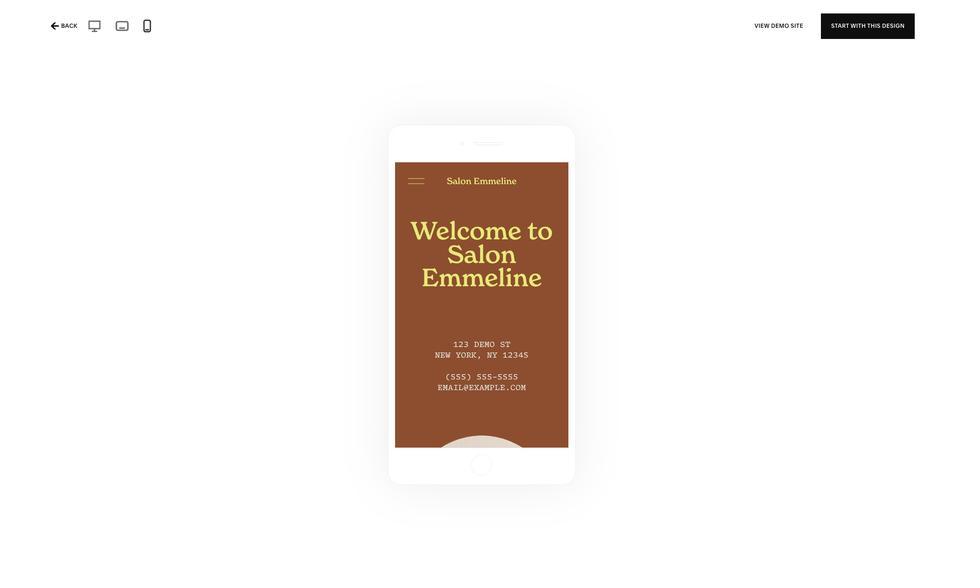 Task type: vqa. For each thing, say whether or not it's contained in the screenshot.
Designed to Sell
no



Task type: locate. For each thing, give the bounding box(es) containing it.
- right courses
[[263, 23, 266, 33]]

design
[[882, 22, 905, 29]]

emmeline image
[[357, 127, 607, 460]]

- right store
[[66, 23, 69, 33]]

blog
[[163, 23, 179, 33]]

demo
[[771, 22, 789, 29]]

1 - from the left
[[66, 23, 69, 33]]

- left courses
[[227, 23, 230, 33]]

site
[[791, 22, 803, 29]]

preview template on a desktop device image
[[85, 19, 104, 33]]

preview template on a mobile device image
[[140, 19, 154, 33]]

2 - from the left
[[103, 23, 106, 33]]

- right blog
[[181, 23, 184, 33]]

clune image
[[357, 523, 607, 584]]

back
[[61, 22, 77, 29]]

- left local
[[300, 23, 302, 33]]

view
[[755, 22, 770, 29]]

- left the preview template on a tablet device icon
[[103, 23, 106, 33]]

online
[[20, 23, 44, 33]]

5 - from the left
[[227, 23, 230, 33]]

- left blog
[[158, 23, 161, 33]]

portfolio
[[71, 23, 101, 33]]

7 - from the left
[[300, 23, 302, 33]]

-
[[66, 23, 69, 33], [103, 23, 106, 33], [158, 23, 161, 33], [181, 23, 184, 33], [227, 23, 230, 33], [263, 23, 266, 33], [300, 23, 302, 33]]



Task type: describe. For each thing, give the bounding box(es) containing it.
reseda image
[[75, 0, 325, 64]]

4 - from the left
[[181, 23, 184, 33]]

scheduling
[[185, 23, 225, 33]]

courses
[[232, 23, 261, 33]]

6 - from the left
[[263, 23, 266, 33]]

business
[[325, 23, 357, 33]]

start with this design button
[[821, 13, 915, 39]]

start
[[831, 22, 849, 29]]

view demo site link
[[755, 13, 803, 39]]

3 - from the left
[[158, 23, 161, 33]]

store
[[45, 23, 64, 33]]

online store - portfolio - memberships - blog - scheduling - courses - services - local business
[[20, 23, 357, 33]]

view demo site
[[755, 22, 803, 29]]

back button
[[48, 16, 80, 36]]

preview template on a tablet device image
[[113, 18, 131, 34]]

start with this design
[[831, 22, 905, 29]]

this
[[867, 22, 881, 29]]

memberships
[[107, 23, 156, 33]]

local
[[304, 23, 323, 33]]

services
[[267, 23, 298, 33]]

emmeline
[[356, 470, 395, 479]]

cadere image
[[638, 0, 888, 64]]

with
[[851, 22, 866, 29]]



